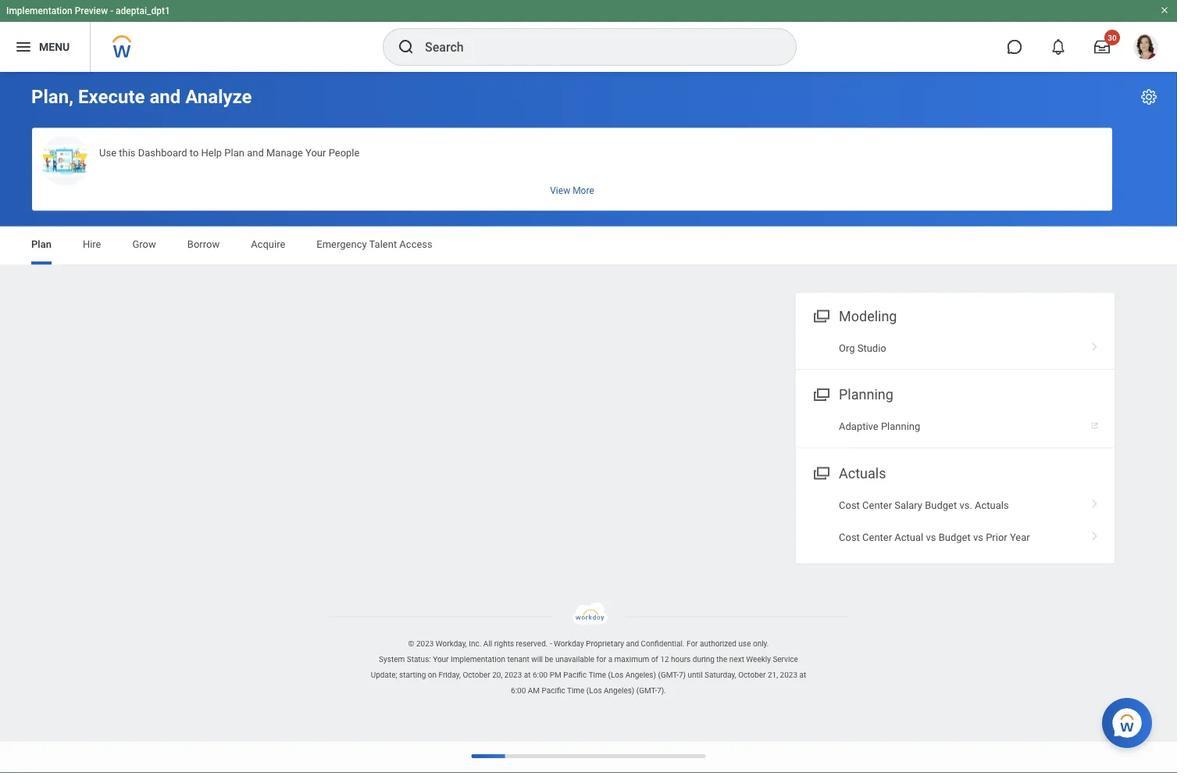 Task type: locate. For each thing, give the bounding box(es) containing it.
1 chevron right image from the top
[[1086, 337, 1106, 352]]

chevron right image for vs
[[1086, 526, 1106, 542]]

2023
[[417, 639, 434, 648], [505, 670, 522, 680], [780, 670, 798, 680]]

october down weekly
[[739, 670, 766, 680]]

2023 right 21,
[[780, 670, 798, 680]]

tab list containing plan
[[16, 227, 1162, 265]]

- right "preview"
[[110, 5, 113, 16]]

0 horizontal spatial plan
[[31, 238, 52, 250]]

october left 20,
[[463, 670, 491, 680]]

1 vertical spatial plan
[[31, 238, 52, 250]]

time down unavailable
[[567, 686, 585, 695]]

0 vertical spatial time
[[589, 670, 607, 680]]

cost inside cost center salary budget vs. actuals link
[[839, 499, 860, 511]]

your up on
[[433, 655, 449, 664]]

0 horizontal spatial and
[[150, 86, 181, 108]]

your
[[306, 147, 326, 158], [433, 655, 449, 664]]

2 center from the top
[[863, 532, 893, 543]]

1 center from the top
[[863, 499, 893, 511]]

plan inside tab list
[[31, 238, 52, 250]]

profile logan mcneil image
[[1134, 34, 1159, 63]]

2 chevron right image from the top
[[1086, 494, 1106, 509]]

1 horizontal spatial actuals
[[976, 499, 1010, 511]]

friday,
[[439, 670, 461, 680]]

0 horizontal spatial vs
[[927, 532, 937, 543]]

cost left salary
[[839, 499, 860, 511]]

1 horizontal spatial 6:00
[[533, 670, 548, 680]]

menu group image
[[811, 383, 832, 404], [811, 462, 832, 483]]

pacific
[[564, 670, 587, 680], [542, 686, 566, 695]]

plan,
[[31, 86, 73, 108]]

Search Workday  search field
[[425, 30, 764, 64]]

1 horizontal spatial at
[[800, 670, 807, 680]]

0 horizontal spatial -
[[110, 5, 113, 16]]

list
[[796, 489, 1115, 554]]

6:00 left am at the left bottom of the page
[[511, 686, 526, 695]]

planning
[[839, 387, 894, 403], [882, 421, 921, 432]]

0 vertical spatial cost
[[839, 499, 860, 511]]

menu button
[[0, 22, 90, 72]]

12
[[661, 655, 669, 664]]

workday,
[[436, 639, 467, 648]]

2 at from the left
[[800, 670, 807, 680]]

center left "actual"
[[863, 532, 893, 543]]

cost left "actual"
[[839, 532, 860, 543]]

pacific down unavailable
[[564, 670, 587, 680]]

time
[[589, 670, 607, 680], [567, 686, 585, 695]]

list containing cost center salary budget vs. actuals
[[796, 489, 1115, 554]]

1 vertical spatial (los
[[587, 686, 602, 695]]

all
[[484, 639, 493, 648]]

(gmt- down 12
[[658, 670, 679, 680]]

0 horizontal spatial october
[[463, 670, 491, 680]]

1 vertical spatial and
[[247, 147, 264, 158]]

weekly
[[747, 655, 771, 664]]

october
[[463, 670, 491, 680], [739, 670, 766, 680]]

reserved.
[[516, 639, 548, 648]]

budget
[[926, 499, 958, 511], [939, 532, 971, 543]]

chevron right image
[[1086, 337, 1106, 352], [1086, 494, 1106, 509], [1086, 526, 1106, 542]]

borrow
[[187, 238, 220, 250]]

your left people at top left
[[306, 147, 326, 158]]

update;
[[371, 670, 398, 680]]

0 vertical spatial plan
[[225, 147, 245, 158]]

2023 right 20,
[[505, 670, 522, 680]]

time down for
[[589, 670, 607, 680]]

(los down a
[[609, 670, 624, 680]]

and left the manage
[[247, 147, 264, 158]]

chevron right image inside cost center salary budget vs. actuals link
[[1086, 494, 1106, 509]]

chevron right image inside cost center actual vs budget vs prior year "link"
[[1086, 526, 1106, 542]]

pm
[[550, 670, 562, 680]]

actuals
[[839, 465, 887, 482], [976, 499, 1010, 511]]

1 vertical spatial actuals
[[976, 499, 1010, 511]]

2 vertical spatial chevron right image
[[1086, 526, 1106, 542]]

center left salary
[[863, 499, 893, 511]]

1 vertical spatial chevron right image
[[1086, 494, 1106, 509]]

vs
[[927, 532, 937, 543], [974, 532, 984, 543]]

cost for cost center actual vs budget vs prior year
[[839, 532, 860, 543]]

2 vs from the left
[[974, 532, 984, 543]]

1 vs from the left
[[927, 532, 937, 543]]

plan inside button
[[225, 147, 245, 158]]

at up am at the left bottom of the page
[[524, 670, 531, 680]]

0 vertical spatial your
[[306, 147, 326, 158]]

0 vertical spatial actuals
[[839, 465, 887, 482]]

(los
[[609, 670, 624, 680], [587, 686, 602, 695]]

cost inside cost center actual vs budget vs prior year "link"
[[839, 532, 860, 543]]

angeles) down a
[[604, 686, 635, 695]]

2023 right ©
[[417, 639, 434, 648]]

plan
[[225, 147, 245, 158], [31, 238, 52, 250]]

0 horizontal spatial actuals
[[839, 465, 887, 482]]

21,
[[768, 670, 779, 680]]

0 horizontal spatial implementation
[[6, 5, 72, 16]]

prior
[[986, 532, 1008, 543]]

1 horizontal spatial vs
[[974, 532, 984, 543]]

proprietary
[[586, 639, 625, 648]]

1 cost from the top
[[839, 499, 860, 511]]

0 vertical spatial chevron right image
[[1086, 337, 1106, 352]]

7)
[[679, 670, 686, 680]]

1 horizontal spatial and
[[247, 147, 264, 158]]

1 horizontal spatial your
[[433, 655, 449, 664]]

0 horizontal spatial at
[[524, 670, 531, 680]]

1 vertical spatial time
[[567, 686, 585, 695]]

at
[[524, 670, 531, 680], [800, 670, 807, 680]]

saturday,
[[705, 670, 737, 680]]

1 vertical spatial center
[[863, 532, 893, 543]]

service
[[773, 655, 799, 664]]

2 cost from the top
[[839, 532, 860, 543]]

people
[[329, 147, 360, 158]]

1 horizontal spatial plan
[[225, 147, 245, 158]]

inbox large image
[[1095, 39, 1111, 55]]

angeles) down maximum
[[626, 670, 657, 680]]

0 vertical spatial (gmt-
[[658, 670, 679, 680]]

-
[[110, 5, 113, 16], [550, 639, 552, 648]]

6:00
[[533, 670, 548, 680], [511, 686, 526, 695]]

footer
[[0, 602, 1178, 698]]

tab list
[[16, 227, 1162, 265]]

confidential.
[[641, 639, 685, 648]]

1 october from the left
[[463, 670, 491, 680]]

1 vertical spatial budget
[[939, 532, 971, 543]]

0 vertical spatial -
[[110, 5, 113, 16]]

0 vertical spatial center
[[863, 499, 893, 511]]

vs right "actual"
[[927, 532, 937, 543]]

0 vertical spatial implementation
[[6, 5, 72, 16]]

footer containing © 2023 workday, inc. all rights reserved. - workday proprietary and confidential. for authorized use only. system status: your implementation tenant will be unavailable for a maximum of 12 hours during the next weekly service update; starting on friday, october 20, 2023 at 6:00 pm pacific time (los angeles) (gmt-7) until saturday, october 21, 2023 at 6:00 am pacific time (los angeles) (gmt-7).
[[0, 602, 1178, 698]]

chevron right image inside 'org studio' 'link'
[[1086, 337, 1106, 352]]

org
[[839, 342, 855, 354]]

30 button
[[1086, 30, 1121, 64]]

2 horizontal spatial and
[[626, 639, 639, 648]]

1 vertical spatial (gmt-
[[637, 686, 657, 695]]

(los down for
[[587, 686, 602, 695]]

(gmt-
[[658, 670, 679, 680], [637, 686, 657, 695]]

cost for cost center salary budget vs. actuals
[[839, 499, 860, 511]]

adaptive planning link
[[796, 410, 1115, 443]]

1 vertical spatial implementation
[[451, 655, 506, 664]]

1 horizontal spatial 2023
[[505, 670, 522, 680]]

0 vertical spatial menu group image
[[811, 383, 832, 404]]

3 chevron right image from the top
[[1086, 526, 1106, 542]]

- inside "menu" banner
[[110, 5, 113, 16]]

configure this page image
[[1140, 88, 1159, 106]]

a
[[609, 655, 613, 664]]

0 vertical spatial (los
[[609, 670, 624, 680]]

and inside © 2023 workday, inc. all rights reserved. - workday proprietary and confidential. for authorized use only. system status: your implementation tenant will be unavailable for a maximum of 12 hours during the next weekly service update; starting on friday, october 20, 2023 at 6:00 pm pacific time (los angeles) (gmt-7) until saturday, october 21, 2023 at 6:00 am pacific time (los angeles) (gmt-7).
[[626, 639, 639, 648]]

maximum
[[615, 655, 650, 664]]

cost center actual vs budget vs prior year link
[[796, 521, 1115, 554]]

workday
[[554, 639, 584, 648]]

1 horizontal spatial october
[[739, 670, 766, 680]]

at right 21,
[[800, 670, 807, 680]]

7).
[[657, 686, 667, 695]]

1 vertical spatial cost
[[839, 532, 860, 543]]

menu group image
[[811, 304, 832, 326]]

center
[[863, 499, 893, 511], [863, 532, 893, 543]]

for
[[687, 639, 698, 648]]

plan left hire
[[31, 238, 52, 250]]

- inside © 2023 workday, inc. all rights reserved. - workday proprietary and confidential. for authorized use only. system status: your implementation tenant will be unavailable for a maximum of 12 hours during the next weekly service update; starting on friday, october 20, 2023 at 6:00 pm pacific time (los angeles) (gmt-7) until saturday, october 21, 2023 at 6:00 am pacific time (los angeles) (gmt-7).
[[550, 639, 552, 648]]

angeles)
[[626, 670, 657, 680], [604, 686, 635, 695]]

0 horizontal spatial your
[[306, 147, 326, 158]]

and up maximum
[[626, 639, 639, 648]]

actual
[[895, 532, 924, 543]]

6:00 left pm
[[533, 670, 548, 680]]

1 horizontal spatial -
[[550, 639, 552, 648]]

- up 'be'
[[550, 639, 552, 648]]

budget down cost center salary budget vs. actuals link
[[939, 532, 971, 543]]

use
[[739, 639, 751, 648]]

the
[[717, 655, 728, 664]]

pacific down pm
[[542, 686, 566, 695]]

actuals right vs.
[[976, 499, 1010, 511]]

1 horizontal spatial (los
[[609, 670, 624, 680]]

implementation up menu dropdown button
[[6, 5, 72, 16]]

0 vertical spatial 6:00
[[533, 670, 548, 680]]

planning up adaptive
[[839, 387, 894, 403]]

plan right help
[[225, 147, 245, 158]]

budget left vs.
[[926, 499, 958, 511]]

2 vertical spatial and
[[626, 639, 639, 648]]

1 vertical spatial your
[[433, 655, 449, 664]]

use
[[99, 147, 116, 158]]

notifications large image
[[1051, 39, 1067, 55]]

actuals down adaptive
[[839, 465, 887, 482]]

1 menu group image from the top
[[811, 383, 832, 404]]

0 vertical spatial and
[[150, 86, 181, 108]]

1 vertical spatial -
[[550, 639, 552, 648]]

1 vertical spatial menu group image
[[811, 462, 832, 483]]

center inside "link"
[[863, 532, 893, 543]]

during
[[693, 655, 715, 664]]

org studio link
[[796, 332, 1115, 364]]

(gmt- down the of
[[637, 686, 657, 695]]

menu
[[39, 40, 70, 53]]

0 horizontal spatial 6:00
[[511, 686, 526, 695]]

talent
[[369, 238, 397, 250]]

cost
[[839, 499, 860, 511], [839, 532, 860, 543]]

implementation down inc.
[[451, 655, 506, 664]]

2 menu group image from the top
[[811, 462, 832, 483]]

1 vertical spatial 6:00
[[511, 686, 526, 695]]

planning right adaptive
[[882, 421, 921, 432]]

1 horizontal spatial implementation
[[451, 655, 506, 664]]

and left analyze
[[150, 86, 181, 108]]

and
[[150, 86, 181, 108], [247, 147, 264, 158], [626, 639, 639, 648]]

search image
[[397, 38, 416, 56]]

vs left prior
[[974, 532, 984, 543]]



Task type: describe. For each thing, give the bounding box(es) containing it.
help
[[201, 147, 222, 158]]

adaptive planning
[[839, 421, 921, 432]]

2 october from the left
[[739, 670, 766, 680]]

starting
[[399, 670, 426, 680]]

0 vertical spatial angeles)
[[626, 670, 657, 680]]

use this dashboard to help plan and manage your people
[[99, 147, 360, 158]]

1 vertical spatial pacific
[[542, 686, 566, 695]]

for
[[597, 655, 607, 664]]

vs.
[[960, 499, 973, 511]]

year
[[1011, 532, 1031, 543]]

use this dashboard to help plan and manage your people button
[[32, 128, 1113, 211]]

and inside use this dashboard to help plan and manage your people button
[[247, 147, 264, 158]]

org studio
[[839, 342, 887, 354]]

cost center salary budget vs. actuals
[[839, 499, 1010, 511]]

am
[[528, 686, 540, 695]]

salary
[[895, 499, 923, 511]]

rights
[[495, 639, 514, 648]]

© 2023 workday, inc. all rights reserved. - workday proprietary and confidential. for authorized use only. system status: your implementation tenant will be unavailable for a maximum of 12 hours during the next weekly service update; starting on friday, october 20, 2023 at 6:00 pm pacific time (los angeles) (gmt-7) until saturday, october 21, 2023 at 6:00 am pacific time (los angeles) (gmt-7).
[[371, 639, 807, 695]]

until
[[688, 670, 703, 680]]

modeling
[[839, 308, 898, 324]]

be
[[545, 655, 554, 664]]

0 vertical spatial pacific
[[564, 670, 587, 680]]

cost center salary budget vs. actuals link
[[796, 489, 1115, 521]]

implementation inside "menu" banner
[[6, 5, 72, 16]]

your inside button
[[306, 147, 326, 158]]

studio
[[858, 342, 887, 354]]

next
[[730, 655, 745, 664]]

actuals inside list
[[976, 499, 1010, 511]]

1 vertical spatial angeles)
[[604, 686, 635, 695]]

manage
[[267, 147, 303, 158]]

tenant
[[508, 655, 530, 664]]

plan, execute and analyze main content
[[0, 72, 1178, 577]]

status:
[[407, 655, 431, 664]]

0 vertical spatial planning
[[839, 387, 894, 403]]

on
[[428, 670, 437, 680]]

1 horizontal spatial (gmt-
[[658, 670, 679, 680]]

this
[[119, 147, 136, 158]]

hours
[[671, 655, 691, 664]]

2 horizontal spatial 2023
[[780, 670, 798, 680]]

0 horizontal spatial (gmt-
[[637, 686, 657, 695]]

will
[[532, 655, 543, 664]]

list inside plan, execute and analyze main content
[[796, 489, 1115, 554]]

adeptai_dpt1
[[116, 5, 170, 16]]

emergency
[[317, 238, 367, 250]]

menu banner
[[0, 0, 1178, 72]]

1 horizontal spatial time
[[589, 670, 607, 680]]

menu group image for actuals
[[811, 462, 832, 483]]

analyze
[[185, 86, 252, 108]]

dashboard
[[138, 147, 187, 158]]

0 horizontal spatial (los
[[587, 686, 602, 695]]

chevron right image for actuals
[[1086, 494, 1106, 509]]

center for actual
[[863, 532, 893, 543]]

0 vertical spatial budget
[[926, 499, 958, 511]]

adaptive
[[839, 421, 879, 432]]

tab list inside plan, execute and analyze main content
[[16, 227, 1162, 265]]

1 at from the left
[[524, 670, 531, 680]]

authorized
[[700, 639, 737, 648]]

30
[[1109, 33, 1117, 42]]

close environment banner image
[[1161, 5, 1170, 15]]

inc.
[[469, 639, 482, 648]]

of
[[652, 655, 659, 664]]

menu group image for planning
[[811, 383, 832, 404]]

system
[[379, 655, 405, 664]]

access
[[400, 238, 433, 250]]

acquire
[[251, 238, 286, 250]]

your inside © 2023 workday, inc. all rights reserved. - workday proprietary and confidential. for authorized use only. system status: your implementation tenant will be unavailable for a maximum of 12 hours during the next weekly service update; starting on friday, october 20, 2023 at 6:00 pm pacific time (los angeles) (gmt-7) until saturday, october 21, 2023 at 6:00 am pacific time (los angeles) (gmt-7).
[[433, 655, 449, 664]]

center for salary
[[863, 499, 893, 511]]

to
[[190, 147, 199, 158]]

implementation preview -   adeptai_dpt1
[[6, 5, 170, 16]]

budget inside "link"
[[939, 532, 971, 543]]

justify image
[[14, 38, 33, 56]]

hire
[[83, 238, 101, 250]]

execute
[[78, 86, 145, 108]]

unavailable
[[556, 655, 595, 664]]

plan, execute and analyze
[[31, 86, 252, 108]]

grow
[[132, 238, 156, 250]]

only.
[[753, 639, 769, 648]]

1 vertical spatial planning
[[882, 421, 921, 432]]

implementation inside © 2023 workday, inc. all rights reserved. - workday proprietary and confidential. for authorized use only. system status: your implementation tenant will be unavailable for a maximum of 12 hours during the next weekly service update; starting on friday, october 20, 2023 at 6:00 pm pacific time (los angeles) (gmt-7) until saturday, october 21, 2023 at 6:00 am pacific time (los angeles) (gmt-7).
[[451, 655, 506, 664]]

0 horizontal spatial time
[[567, 686, 585, 695]]

20,
[[493, 670, 503, 680]]

emergency talent access
[[317, 238, 433, 250]]

©
[[408, 639, 415, 648]]

ext link image
[[1090, 415, 1106, 431]]

preview
[[75, 5, 108, 16]]

0 horizontal spatial 2023
[[417, 639, 434, 648]]

cost center actual vs budget vs prior year
[[839, 532, 1031, 543]]



Task type: vqa. For each thing, say whether or not it's contained in the screenshot.
Archived inside the Archived Improve payroll management
no



